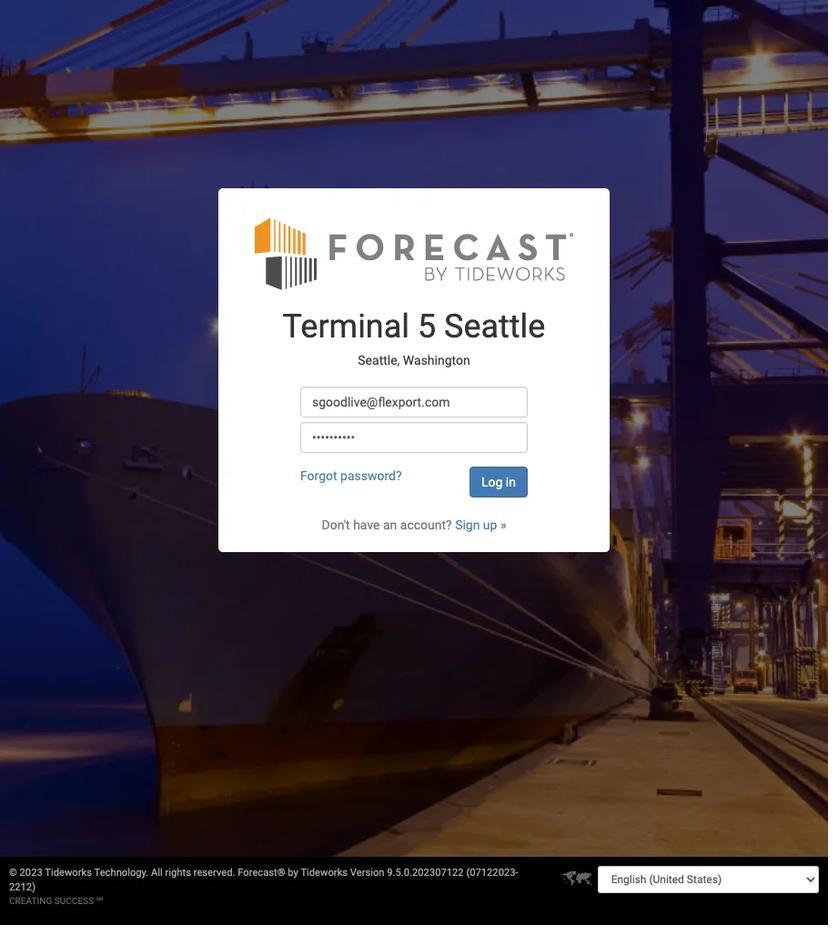 Task type: describe. For each thing, give the bounding box(es) containing it.
don't
[[322, 518, 350, 532]]

up
[[483, 518, 497, 532]]

have
[[353, 518, 380, 532]]

washington
[[403, 353, 470, 368]]

don't have an account? sign up »
[[322, 518, 506, 532]]

℠
[[96, 896, 103, 906]]

forecast® by tideworks image
[[255, 216, 573, 291]]

seattle,
[[358, 353, 400, 368]]

forecast® by tideworks version 9.5.0.202307122 (07122023- 2212) creating success ℠
[[9, 867, 518, 906]]

terminal 5 seattle seattle, washington
[[283, 307, 546, 368]]

version
[[350, 867, 385, 879]]

forgot
[[300, 469, 337, 483]]

success
[[54, 896, 94, 906]]

© 2023 tideworks technology. all rights reserved.
[[9, 867, 238, 879]]

by
[[288, 867, 298, 879]]

©
[[9, 867, 17, 879]]

an
[[383, 518, 397, 532]]

5
[[418, 307, 436, 346]]

sign up » link
[[455, 518, 506, 532]]

(07122023-
[[466, 867, 518, 879]]



Task type: locate. For each thing, give the bounding box(es) containing it.
2023
[[20, 867, 43, 879]]

forgot password? link
[[300, 469, 402, 483]]

tideworks right by
[[301, 867, 348, 879]]

2212)
[[9, 882, 36, 894]]

terminal
[[283, 307, 410, 346]]

in
[[506, 475, 516, 489]]

tideworks up success
[[45, 867, 92, 879]]

all
[[151, 867, 163, 879]]

reserved.
[[194, 867, 235, 879]]

rights
[[165, 867, 191, 879]]

»
[[500, 518, 506, 532]]

technology.
[[94, 867, 149, 879]]

tideworks for by
[[301, 867, 348, 879]]

sign
[[455, 518, 480, 532]]

tideworks
[[45, 867, 92, 879], [301, 867, 348, 879]]

forecast®
[[238, 867, 285, 879]]

password?
[[340, 469, 402, 483]]

1 horizontal spatial tideworks
[[301, 867, 348, 879]]

0 horizontal spatial tideworks
[[45, 867, 92, 879]]

9.5.0.202307122
[[387, 867, 464, 879]]

Password password field
[[300, 422, 528, 453]]

1 tideworks from the left
[[45, 867, 92, 879]]

seattle
[[444, 307, 546, 346]]

log
[[481, 475, 503, 489]]

creating
[[9, 896, 52, 906]]

tideworks for 2023
[[45, 867, 92, 879]]

tideworks inside forecast® by tideworks version 9.5.0.202307122 (07122023- 2212) creating success ℠
[[301, 867, 348, 879]]

forgot password? log in
[[300, 469, 516, 489]]

2 tideworks from the left
[[301, 867, 348, 879]]

log in button
[[470, 467, 528, 498]]

Email or username text field
[[300, 387, 528, 418]]

account?
[[400, 518, 452, 532]]



Task type: vqa. For each thing, say whether or not it's contained in the screenshot.
the or
no



